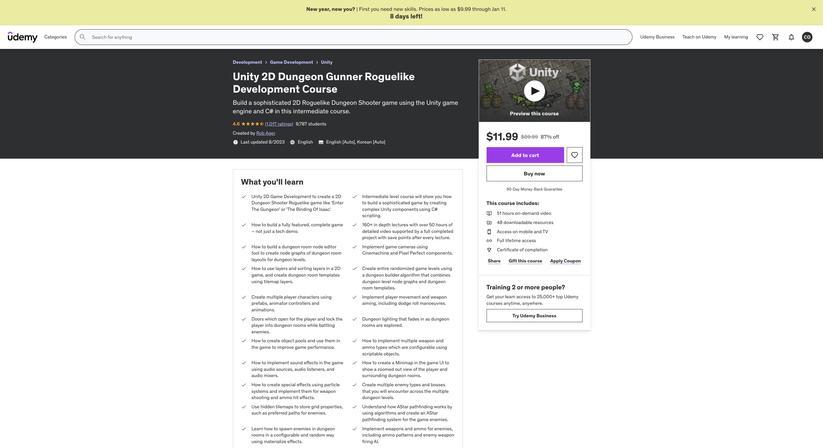 Task type: locate. For each thing, give the bounding box(es) containing it.
this course includes:
[[487, 200, 540, 207]]

and up tilemap
[[266, 272, 273, 278]]

to inside the use hidden tilemaps to store grid properties, such as preferred paths for enemies.
[[295, 404, 299, 410]]

create entire randomized game levels using a dungeon builder algorithm that combines dungeon level node graphs and dungeon room templates.
[[363, 266, 452, 291]]

0 vertical spatial show
[[423, 194, 434, 199]]

0 vertical spatial that
[[421, 272, 430, 278]]

create
[[318, 194, 331, 199], [266, 250, 279, 256], [274, 272, 287, 278], [267, 338, 280, 344], [378, 360, 391, 366], [267, 382, 280, 388], [407, 411, 420, 416]]

on for access
[[513, 229, 518, 235]]

access down mobile
[[522, 238, 537, 244]]

unity for unity
[[321, 59, 333, 65]]

2 vertical spatial create
[[363, 382, 376, 388]]

a down intermediate
[[379, 200, 382, 206]]

how for how to create special effects using particle systems and implement them for weapon shooting and ammo hit effects.
[[252, 382, 261, 388]]

1 horizontal spatial will
[[416, 194, 422, 199]]

and inside the understand how astar pathfinding works by using algorithms and create an astar pathfinding system for the game enemies.
[[398, 411, 406, 416]]

roll
[[413, 301, 419, 307]]

2 vertical spatial enemies.
[[430, 417, 449, 423]]

1 vertical spatial will
[[380, 389, 387, 395]]

xsmall image for how to create object pools and use them in the game to improve game performance.
[[241, 338, 247, 345]]

1 new from the left
[[332, 6, 342, 12]]

levels. up sorting
[[294, 257, 306, 263]]

skills.
[[405, 6, 418, 12]]

build for how to build a dungeon room node editor tool to create node graphs of dungeon room layouts for dungeon levels.
[[267, 244, 277, 250]]

notifications image
[[788, 33, 796, 41]]

xsmall image
[[233, 140, 238, 145], [352, 194, 357, 200], [487, 211, 492, 217], [487, 220, 492, 226], [241, 222, 247, 228], [352, 222, 357, 228], [241, 244, 247, 250], [352, 244, 357, 250], [241, 266, 247, 272], [352, 294, 357, 301], [352, 316, 357, 323], [352, 338, 357, 345], [241, 382, 247, 389], [352, 382, 357, 389], [352, 404, 357, 411]]

configurable up minimap
[[410, 345, 435, 351]]

to up mixers.
[[262, 360, 266, 366]]

shooter inside unity 2d game development to create a 2d dungeon shooter roguelike game like 'enter the gungeon' or 'the binding of isaac'.
[[272, 200, 288, 206]]

xsmall image for full lifetime access
[[487, 238, 492, 244]]

0 vertical spatial levels.
[[294, 257, 306, 263]]

0 vertical spatial are
[[377, 323, 383, 329]]

out
[[395, 367, 402, 373]]

submit search image
[[79, 33, 87, 41]]

systems
[[252, 389, 269, 395]]

sophisticated inside unity 2d dungeon gunner roguelike development course build a sophisticated 2d roguelike dungeon shooter game using the unity game engine and c# in this intermediate course.
[[254, 99, 291, 106]]

create multiple enemy types and bosses that you will encounter across the multiple dungeon levels.
[[363, 382, 449, 401]]

0 horizontal spatial enemies.
[[252, 329, 270, 335]]

player up controllers
[[284, 294, 297, 300]]

to inside how to implement multiple weapon and ammo types which are configurable using scriptable objects.
[[373, 338, 377, 344]]

0 vertical spatial hours
[[503, 211, 515, 217]]

performance.
[[308, 345, 335, 351]]

2 horizontal spatial how
[[444, 194, 452, 199]]

for left enemies, on the bottom right of page
[[428, 426, 434, 432]]

0 vertical spatial will
[[416, 194, 422, 199]]

create up layouts
[[266, 250, 279, 256]]

1 horizontal spatial are
[[402, 345, 409, 351]]

types
[[376, 345, 388, 351], [410, 382, 421, 388]]

1 vertical spatial enemy
[[424, 433, 437, 438]]

1 horizontal spatial that
[[399, 316, 407, 322]]

1 vertical spatial or
[[518, 284, 524, 292]]

dungeon inside the dungeon lighting that fades in as dungeon rooms are explored.
[[363, 316, 381, 322]]

1 vertical spatial configurable
[[274, 433, 300, 438]]

1 vertical spatial including
[[363, 433, 381, 438]]

1 vertical spatial access
[[517, 294, 531, 300]]

sound
[[290, 360, 303, 366]]

create inside create multiple player characters using prefabs, animator controllers and animations.
[[252, 294, 266, 300]]

implement up ai.
[[363, 426, 385, 432]]

them inside how to create object pools and use them in the game to improve game performance.
[[325, 338, 336, 344]]

0 horizontal spatial shooter
[[272, 200, 288, 206]]

1 vertical spatial shooter
[[272, 200, 288, 206]]

how inside how to build a dungeon room node editor tool to create node graphs of dungeon room layouts for dungeon levels.
[[252, 244, 261, 250]]

components
[[393, 206, 419, 212]]

xsmall image for create multiple player characters using prefabs, animator controllers and animations.
[[241, 294, 247, 301]]

tv
[[543, 229, 549, 235]]

effects. inside learn how to spawn enemies in dungeon rooms in a configurable and random way using materialize effects.
[[288, 439, 303, 445]]

1 horizontal spatial english
[[326, 139, 342, 145]]

back
[[535, 187, 543, 192]]

including inside implement player movement and weapon aiming, including dodge roll manoeuvres.
[[379, 301, 397, 307]]

2 implement from the top
[[363, 294, 385, 300]]

which up into
[[265, 316, 277, 322]]

controllers
[[289, 301, 311, 307]]

to left cart
[[523, 152, 528, 158]]

node inside create entire randomized game levels using a dungeon builder algorithm that combines dungeon level node graphs and dungeon room templates.
[[392, 279, 403, 285]]

course for intermediate
[[401, 194, 414, 199]]

xsmall image for implement game cameras using cinemachine and pixel perfect components.
[[352, 244, 357, 250]]

anytime,
[[504, 301, 522, 306]]

node left editor
[[313, 244, 324, 250]]

enemies
[[294, 426, 311, 432]]

11.
[[501, 6, 507, 12]]

game up gungeon'
[[271, 194, 283, 199]]

are down lighting
[[377, 323, 383, 329]]

game inside unity 2d game development to create a 2d dungeon shooter roguelike game like 'enter the gungeon' or 'the binding of isaac'.
[[271, 194, 283, 199]]

implement inside implement weapons and ammo for enemies, including ammo patterns and enemy weapon firing ai.
[[363, 426, 385, 432]]

tech
[[276, 228, 285, 234]]

1 horizontal spatial configurable
[[410, 345, 435, 351]]

0 horizontal spatial enemy
[[395, 382, 409, 388]]

0 vertical spatial roguelike
[[365, 70, 415, 83]]

a
[[249, 99, 252, 106], [332, 194, 334, 199], [379, 200, 382, 206], [279, 222, 281, 228], [272, 228, 275, 234], [421, 228, 423, 234], [279, 244, 281, 250], [331, 266, 334, 272], [363, 272, 365, 278], [392, 360, 395, 366], [374, 367, 377, 373], [271, 433, 273, 438]]

how to implement multiple weapon and ammo types which are configurable using scriptable objects.
[[363, 338, 448, 357]]

pathfinding
[[410, 404, 433, 410], [363, 417, 386, 423]]

enemies. up enemies, on the bottom right of page
[[430, 417, 449, 423]]

0 vertical spatial effects.
[[300, 395, 315, 401]]

wishlist image
[[757, 33, 765, 41], [571, 151, 579, 159]]

how inside how to build a fully featured, complete game – not just a tech demo.
[[252, 222, 261, 228]]

course up 87%
[[542, 110, 559, 117]]

1 vertical spatial how
[[388, 404, 396, 410]]

a inside how to use layers and sorting layers in a 2d game, and create dungeon room templates using tilemap layers.
[[331, 266, 334, 272]]

a up templates
[[331, 266, 334, 272]]

you down surrounding
[[372, 389, 379, 395]]

development link
[[233, 58, 262, 66]]

isaac'.
[[319, 206, 332, 212]]

course down completion
[[528, 258, 543, 264]]

1 vertical spatial them
[[302, 389, 312, 395]]

0 vertical spatial node
[[313, 244, 324, 250]]

0 vertical spatial including
[[379, 301, 397, 307]]

dungeon up way
[[317, 426, 335, 432]]

0 horizontal spatial new
[[332, 6, 342, 12]]

to up anywhere.
[[532, 294, 536, 300]]

implement up the cinemachine
[[363, 244, 385, 250]]

how inside learn how to spawn enemies in dungeon rooms in a configurable and random way using materialize effects.
[[265, 426, 273, 432]]

layers
[[276, 266, 288, 272], [313, 266, 325, 272]]

implement for implement weapons and ammo for enemies, including ammo patterns and enemy weapon firing ai.
[[363, 426, 385, 432]]

including up lighting
[[379, 301, 397, 307]]

how for understand how astar pathfinding works by using algorithms and create an astar pathfinding system for the game enemies.
[[388, 404, 396, 410]]

1 vertical spatial business
[[537, 313, 557, 319]]

use up tilemap
[[267, 266, 275, 272]]

enemies. inside the understand how astar pathfinding works by using algorithms and create an astar pathfinding system for the game enemies.
[[430, 417, 449, 423]]

1 horizontal spatial video
[[541, 211, 552, 217]]

in inside the 160+ in depth lectures with over 50 hours of detailed video supported by a full completed project with save points after every lecture.
[[374, 222, 378, 228]]

to up systems
[[262, 382, 266, 388]]

more
[[525, 284, 540, 292]]

1 horizontal spatial how
[[388, 404, 396, 410]]

0 horizontal spatial them
[[302, 389, 312, 395]]

how for how to implement multiple weapon and ammo types which are configurable using scriptable objects.
[[363, 338, 372, 344]]

sources,
[[276, 367, 294, 373]]

patterns
[[396, 433, 414, 438]]

prefabs,
[[252, 301, 268, 307]]

audio
[[264, 367, 275, 373], [295, 367, 306, 373], [252, 373, 263, 379]]

1 horizontal spatial which
[[389, 345, 401, 351]]

1 vertical spatial enemies.
[[308, 411, 327, 416]]

0 vertical spatial you
[[371, 6, 380, 12]]

on-
[[516, 211, 523, 217]]

1 vertical spatial build
[[267, 222, 277, 228]]

create inside unity 2d game development to create a 2d dungeon shooter roguelike game like 'enter the gungeon' or 'the binding of isaac'.
[[318, 194, 331, 199]]

1 vertical spatial show
[[363, 367, 373, 373]]

using
[[400, 99, 415, 106], [420, 206, 431, 212], [417, 244, 428, 250], [441, 266, 452, 272], [252, 279, 263, 285], [321, 294, 332, 300], [436, 345, 448, 351], [252, 367, 263, 373], [312, 382, 323, 388], [363, 411, 374, 416], [252, 439, 263, 445]]

1 horizontal spatial enemies.
[[308, 411, 327, 416]]

and left tv on the bottom right
[[535, 229, 542, 235]]

need
[[381, 6, 393, 12]]

this inside unity 2d dungeon gunner roguelike development course build a sophisticated 2d roguelike dungeon shooter game using the unity game engine and c# in this intermediate course.
[[282, 107, 292, 115]]

xsmall image for doors which open for the player and lock the player into dungeon rooms while battling enemies.
[[241, 316, 247, 323]]

1 english from the left
[[298, 139, 313, 145]]

and inside create multiple player characters using prefabs, animator controllers and animations.
[[312, 301, 320, 307]]

course
[[302, 82, 338, 96]]

sophisticated up components
[[383, 200, 410, 206]]

gift this course
[[509, 258, 543, 264]]

0 horizontal spatial this
[[282, 107, 292, 115]]

for inside how to build a dungeon room node editor tool to create node graphs of dungeon room layouts for dungeon levels.
[[268, 257, 273, 263]]

sophisticated up (1,017
[[254, 99, 291, 106]]

on up full lifetime access
[[513, 229, 518, 235]]

how for learn how to spawn enemies in dungeon rooms in a configurable and random way using materialize effects.
[[265, 426, 273, 432]]

will up components
[[416, 194, 422, 199]]

1 vertical spatial you
[[435, 194, 443, 199]]

rooms inside learn how to spawn enemies in dungeon rooms in a configurable and random way using materialize effects.
[[252, 433, 265, 438]]

and up 'battling'
[[318, 316, 326, 322]]

rooms down the "aiming,"
[[363, 323, 376, 329]]

pathfinding up 'an'
[[410, 404, 433, 410]]

dungeon inside unity 2d game development to create a 2d dungeon shooter roguelike game like 'enter the gungeon' or 'the binding of isaac'.
[[252, 200, 271, 206]]

0 horizontal spatial levels.
[[294, 257, 306, 263]]

2 vertical spatial node
[[392, 279, 403, 285]]

to
[[523, 152, 528, 158], [313, 194, 317, 199], [363, 200, 367, 206], [262, 222, 266, 228], [262, 244, 266, 250], [261, 250, 265, 256], [262, 266, 266, 272], [532, 294, 536, 300], [262, 338, 266, 344], [373, 338, 377, 344], [272, 345, 276, 351], [262, 360, 266, 366], [373, 360, 377, 366], [445, 360, 450, 366], [262, 382, 266, 388], [295, 404, 299, 410], [274, 426, 278, 432]]

access up anywhere.
[[517, 294, 531, 300]]

for up grid
[[313, 389, 319, 395]]

graphs inside how to build a dungeon room node editor tool to create node graphs of dungeon room layouts for dungeon levels.
[[292, 250, 306, 256]]

a inside create entire randomized game levels using a dungeon builder algorithm that combines dungeon level node graphs and dungeon room templates.
[[363, 272, 365, 278]]

encounter
[[388, 389, 409, 395]]

0 horizontal spatial english
[[298, 139, 313, 145]]

c# inside intermediate level course will show you how to build a sophisticated game by creating complex unity components using c# scripting.
[[432, 206, 438, 212]]

a inside unity 2d dungeon gunner roguelike development course build a sophisticated 2d roguelike dungeon shooter game using the unity game engine and c# in this intermediate course.
[[249, 99, 252, 106]]

how right the 'learn' at the bottom
[[265, 426, 273, 432]]

dungeon inside how to use layers and sorting layers in a 2d game, and create dungeon room templates using tilemap layers.
[[288, 272, 307, 278]]

effects. down enemies
[[288, 439, 303, 445]]

1 horizontal spatial enemy
[[424, 433, 437, 438]]

a right build
[[249, 99, 252, 106]]

this right gift
[[518, 258, 527, 264]]

dungeon down 'demo.'
[[282, 244, 300, 250]]

open
[[278, 316, 289, 322]]

game development
[[270, 59, 313, 65]]

how inside how to create object pools and use them in the game to improve game performance.
[[252, 338, 261, 344]]

2 horizontal spatial rooms
[[363, 323, 376, 329]]

xsmall image
[[264, 60, 269, 65], [315, 60, 320, 65], [241, 194, 247, 200], [487, 229, 492, 235], [487, 238, 492, 244], [487, 247, 492, 253], [352, 266, 357, 272], [241, 294, 247, 301], [241, 316, 247, 323], [241, 338, 247, 345], [241, 360, 247, 367], [352, 360, 357, 367], [241, 404, 247, 411], [241, 426, 247, 433], [352, 426, 357, 433]]

0 vertical spatial configurable
[[410, 345, 435, 351]]

implement for implement player movement and weapon aiming, including dodge roll manoeuvres.
[[363, 294, 385, 300]]

ammo inside how to implement multiple weapon and ammo types which are configurable using scriptable objects.
[[363, 345, 375, 351]]

$89.99
[[521, 134, 539, 140]]

and inside how to create a minimap in the game ui to show a zoomed out view of the player and surrounding dungeon rooms.
[[440, 367, 448, 373]]

on for teach
[[696, 34, 702, 40]]

c# inside unity 2d dungeon gunner roguelike development course build a sophisticated 2d roguelike dungeon shooter game using the unity game engine and c# in this intermediate course.
[[265, 107, 274, 115]]

course up components
[[401, 194, 414, 199]]

3 implement from the top
[[363, 426, 385, 432]]

animator
[[270, 301, 288, 307]]

implement
[[378, 338, 400, 344], [267, 360, 289, 366], [279, 389, 301, 395]]

configurable inside how to implement multiple weapon and ammo types which are configurable using scriptable objects.
[[410, 345, 435, 351]]

how inside the how to create special effects using particle systems and implement them for weapon shooting and ammo hit effects.
[[252, 382, 261, 388]]

game inside how to create a minimap in the game ui to show a zoomed out view of the player and surrounding dungeon rooms.
[[427, 360, 439, 366]]

enemies. down into
[[252, 329, 270, 335]]

english for english [auto], korean [auto]
[[326, 139, 342, 145]]

0 vertical spatial effects
[[304, 360, 318, 366]]

1 vertical spatial are
[[402, 345, 409, 351]]

on inside 'teach on udemy' link
[[696, 34, 702, 40]]

of up sorting
[[307, 250, 311, 256]]

will left encounter
[[380, 389, 387, 395]]

configurable inside learn how to spawn enemies in dungeon rooms in a configurable and random way using materialize effects.
[[274, 433, 300, 438]]

that up understand
[[363, 389, 371, 395]]

0 vertical spatial shooter
[[359, 99, 381, 106]]

create for create entire randomized game levels using a dungeon builder algorithm that combines dungeon level node graphs and dungeon room templates.
[[363, 266, 376, 272]]

1 vertical spatial use
[[317, 338, 324, 344]]

game inside implement game cameras using cinemachine and pixel perfect components.
[[386, 244, 397, 250]]

1 vertical spatial effects.
[[288, 439, 303, 445]]

enemies.
[[252, 329, 270, 335], [308, 411, 327, 416], [430, 417, 449, 423]]

node down tech
[[280, 250, 290, 256]]

1 horizontal spatial sophisticated
[[383, 200, 410, 206]]

weapon down fades
[[419, 338, 435, 344]]

for down store
[[301, 411, 307, 416]]

1 horizontal spatial levels.
[[382, 395, 395, 401]]

0 horizontal spatial show
[[363, 367, 373, 373]]

to inside how to build a fully featured, complete game – not just a tech demo.
[[262, 222, 266, 228]]

1 implement from the top
[[363, 244, 385, 250]]

how for how to create object pools and use them in the game to improve game performance.
[[252, 338, 261, 344]]

1 vertical spatial implement
[[267, 360, 289, 366]]

and left pixel
[[391, 250, 398, 256]]

game inside unity 2d game development to create a 2d dungeon shooter roguelike game like 'enter the gungeon' or 'the binding of isaac'.
[[311, 200, 322, 206]]

create for create multiple enemy types and bosses that you will encounter across the multiple dungeon levels.
[[363, 382, 376, 388]]

how inside how to use layers and sorting layers in a 2d game, and create dungeon room templates using tilemap layers.
[[252, 266, 261, 272]]

0 horizontal spatial graphs
[[292, 250, 306, 256]]

weapon inside implement weapons and ammo for enemies, including ammo patterns and enemy weapon firing ai.
[[438, 433, 455, 438]]

that down levels
[[421, 272, 430, 278]]

new left you?
[[332, 6, 342, 12]]

rooms inside the dungeon lighting that fades in as dungeon rooms are explored.
[[363, 323, 376, 329]]

2 vertical spatial implement
[[363, 426, 385, 432]]

or right 2
[[518, 284, 524, 292]]

weapon inside the how to create special effects using particle systems and implement them for weapon shooting and ammo hit effects.
[[320, 389, 336, 395]]

create up prefabs,
[[252, 294, 266, 300]]

understand how astar pathfinding works by using algorithms and create an astar pathfinding system for the game enemies.
[[363, 404, 453, 423]]

with left over
[[410, 222, 419, 228]]

enemy up encounter
[[395, 382, 409, 388]]

as inside the use hidden tilemaps to store grid properties, such as preferred paths for enemies.
[[263, 411, 267, 416]]

multiple down the dungeon lighting that fades in as dungeon rooms are explored.
[[401, 338, 418, 344]]

and inside how to implement multiple weapon and ammo types which are configurable using scriptable objects.
[[436, 338, 444, 344]]

1 horizontal spatial on
[[696, 34, 702, 40]]

to up complex
[[363, 200, 367, 206]]

for inside the understand how astar pathfinding works by using algorithms and create an astar pathfinding system for the game enemies.
[[403, 417, 409, 423]]

0 horizontal spatial c#
[[265, 107, 274, 115]]

1 vertical spatial types
[[410, 382, 421, 388]]

store
[[300, 404, 311, 410]]

implement for are
[[378, 338, 400, 344]]

0 vertical spatial enemies.
[[252, 329, 270, 335]]

hours up completed
[[436, 222, 448, 228]]

1 horizontal spatial graphs
[[404, 279, 418, 285]]

anywhere.
[[523, 301, 544, 306]]

0 horizontal spatial rooms
[[252, 433, 265, 438]]

works
[[434, 404, 447, 410]]

particle
[[325, 382, 340, 388]]

0 vertical spatial use
[[267, 266, 275, 272]]

unity inside intermediate level course will show you how to build a sophisticated game by creating complex unity components using c# scripting.
[[381, 206, 392, 212]]

0 vertical spatial wishlist image
[[757, 33, 765, 41]]

complete
[[311, 222, 331, 228]]

dungeon down game development link
[[278, 70, 324, 83]]

1 horizontal spatial business
[[657, 34, 675, 40]]

2 vertical spatial how
[[265, 426, 273, 432]]

which inside 'doors which open for the player and lock the player into dungeon rooms while battling enemies.'
[[265, 316, 277, 322]]

udemy inside training 2 or more people? get your team access to 25,000+ top udemy courses anytime, anywhere.
[[565, 294, 579, 300]]

rooms for learn how to spawn enemies in dungeon rooms in a configurable and random way using materialize effects.
[[252, 433, 265, 438]]

implement inside implement game cameras using cinemachine and pixel perfect components.
[[363, 244, 385, 250]]

1 vertical spatial create
[[252, 294, 266, 300]]

xsmall image for 48 downloadable resources
[[487, 220, 492, 226]]

by
[[251, 130, 255, 136], [424, 200, 429, 206], [415, 228, 420, 234], [448, 404, 453, 410]]

1 horizontal spatial or
[[518, 284, 524, 292]]

rooms.
[[408, 373, 422, 379]]

1 vertical spatial effects
[[297, 382, 311, 388]]

sorting
[[298, 266, 312, 272]]

materialize
[[264, 439, 287, 445]]

for right layouts
[[268, 257, 273, 263]]

how to create a minimap in the game ui to show a zoomed out view of the player and surrounding dungeon rooms.
[[363, 360, 450, 379]]

such
[[252, 411, 262, 416]]

1 horizontal spatial wishlist image
[[757, 33, 765, 41]]

and right the engine
[[254, 107, 264, 115]]

build for how to build a fully featured, complete game – not just a tech demo.
[[267, 222, 277, 228]]

0 horizontal spatial configurable
[[274, 433, 300, 438]]

9,787
[[296, 121, 307, 127]]

c# up (1,017
[[265, 107, 274, 115]]

with left save
[[378, 235, 387, 241]]

layers up templates
[[313, 266, 325, 272]]

level inside intermediate level course will show you how to build a sophisticated game by creating complex unity components using c# scripting.
[[390, 194, 399, 199]]

0 horizontal spatial how
[[265, 426, 273, 432]]

year,
[[319, 6, 331, 12]]

1 horizontal spatial audio
[[264, 367, 275, 373]]

weapons
[[386, 426, 404, 432]]

0 horizontal spatial will
[[380, 389, 387, 395]]

course
[[542, 110, 559, 117], [401, 194, 414, 199], [499, 200, 516, 207], [528, 258, 543, 264]]

build
[[368, 200, 378, 206], [267, 222, 277, 228], [267, 244, 277, 250]]

types up scriptable
[[376, 345, 388, 351]]

1 layers from the left
[[276, 266, 288, 272]]

how inside how to implement sound effects in the game using audio sources, audio listeners, and audio mixers.
[[252, 360, 261, 366]]

create up zoomed
[[378, 360, 391, 366]]

detailed
[[363, 228, 379, 234]]

or inside training 2 or more people? get your team access to 25,000+ top udemy courses anytime, anywhere.
[[518, 284, 524, 292]]

1 horizontal spatial show
[[423, 194, 434, 199]]

implement inside the how to create special effects using particle systems and implement them for weapon shooting and ammo hit effects.
[[279, 389, 301, 395]]

0 horizontal spatial with
[[378, 235, 387, 241]]

english for english
[[298, 139, 313, 145]]

a left full
[[421, 228, 423, 234]]

2 horizontal spatial node
[[392, 279, 403, 285]]

cinemachine
[[363, 250, 389, 256]]

level up components
[[390, 194, 399, 199]]

shooter inside unity 2d dungeon gunner roguelike development course build a sophisticated 2d roguelike dungeon shooter game using the unity game engine and c# in this intermediate course.
[[359, 99, 381, 106]]

the
[[252, 206, 259, 212]]

1 vertical spatial implement
[[363, 294, 385, 300]]

which inside how to implement multiple weapon and ammo types which are configurable using scriptable objects.
[[389, 345, 401, 351]]

tool
[[252, 250, 260, 256]]

create for create multiple player characters using prefabs, animator controllers and animations.
[[252, 294, 266, 300]]

pathfinding down understand
[[363, 417, 386, 423]]

new up days at the left
[[394, 6, 404, 12]]

ai.
[[374, 439, 380, 445]]

to up of
[[313, 194, 317, 199]]

not
[[256, 228, 263, 234]]

a down objects.
[[392, 360, 395, 366]]

and up across
[[422, 382, 430, 388]]

team
[[505, 294, 516, 300]]

1 vertical spatial pathfinding
[[363, 417, 386, 423]]

xsmall image for implement player movement and weapon aiming, including dodge roll manoeuvres.
[[352, 294, 357, 301]]

0 horizontal spatial use
[[267, 266, 275, 272]]

unity inside unity 2d game development to create a 2d dungeon shooter roguelike game like 'enter the gungeon' or 'the binding of isaac'.
[[252, 194, 263, 199]]

create inside create entire randomized game levels using a dungeon builder algorithm that combines dungeon level node graphs and dungeon room templates.
[[363, 266, 376, 272]]

preferred
[[268, 411, 288, 416]]

multiple inside how to implement multiple weapon and ammo types which are configurable using scriptable objects.
[[401, 338, 418, 344]]

ammo up scriptable
[[363, 345, 375, 351]]

show up surrounding
[[363, 367, 373, 373]]

effects
[[304, 360, 318, 366], [297, 382, 311, 388]]

for right open on the bottom left of page
[[290, 316, 295, 322]]

1 vertical spatial wishlist image
[[571, 151, 579, 159]]

using inside how to implement sound effects in the game using audio sources, audio listeners, and audio mixers.
[[252, 367, 263, 373]]

implement down special
[[279, 389, 301, 395]]

and right listeners,
[[327, 367, 335, 373]]

shooter
[[359, 99, 381, 106], [272, 200, 288, 206]]

1 vertical spatial on
[[513, 229, 518, 235]]

save
[[388, 235, 397, 241]]

rooms for dungeon lighting that fades in as dungeon rooms are explored.
[[363, 323, 376, 329]]

you right the first
[[371, 6, 380, 12]]

$9.99
[[458, 6, 472, 12]]

0 vertical spatial graphs
[[292, 250, 306, 256]]

and up ui
[[436, 338, 444, 344]]

how inside the understand how astar pathfinding works by using algorithms and create an astar pathfinding system for the game enemies.
[[388, 404, 396, 410]]

levels. down encounter
[[382, 395, 395, 401]]

2d up templates
[[335, 266, 341, 272]]

rob ager link
[[257, 130, 276, 136]]

and inside implement player movement and weapon aiming, including dodge roll manoeuvres.
[[422, 294, 430, 300]]

room down sorting
[[308, 272, 318, 278]]

effects for audio
[[304, 360, 318, 366]]

room inside how to use layers and sorting layers in a 2d game, and create dungeon room templates using tilemap layers.
[[308, 272, 318, 278]]

create inside the understand how astar pathfinding works by using algorithms and create an astar pathfinding system for the game enemies.
[[407, 411, 420, 416]]

1 vertical spatial level
[[382, 279, 391, 285]]

rooms inside 'doors which open for the player and lock the player into dungeon rooms while battling enemies.'
[[294, 323, 306, 329]]

learn
[[285, 177, 304, 187]]

left!
[[411, 12, 423, 20]]

room up the "aiming,"
[[363, 285, 373, 291]]

that left fades
[[399, 316, 407, 322]]

how
[[252, 222, 261, 228], [252, 244, 261, 250], [252, 266, 261, 272], [252, 338, 261, 344], [363, 338, 372, 344], [252, 360, 261, 366], [363, 360, 372, 366], [252, 382, 261, 388]]

how for how to build a dungeon room node editor tool to create node graphs of dungeon room layouts for dungeon levels.
[[252, 244, 261, 250]]

a down tech
[[279, 244, 281, 250]]

for inside the how to create special effects using particle systems and implement them for weapon shooting and ammo hit effects.
[[313, 389, 319, 395]]

effects inside the how to create special effects using particle systems and implement them for weapon shooting and ammo hit effects.
[[297, 382, 311, 388]]

0 vertical spatial sophisticated
[[254, 99, 291, 106]]

fully
[[282, 222, 291, 228]]

room inside create entire randomized game levels using a dungeon builder algorithm that combines dungeon level node graphs and dungeon room templates.
[[363, 285, 373, 291]]

to inside learn how to spawn enemies in dungeon rooms in a configurable and random way using materialize effects.
[[274, 426, 278, 432]]

udemy image
[[8, 32, 38, 43]]

2 english from the left
[[326, 139, 342, 145]]

1 vertical spatial levels.
[[382, 395, 395, 401]]

paths
[[289, 411, 300, 416]]

1 vertical spatial hours
[[436, 222, 448, 228]]

try udemy business
[[513, 313, 557, 319]]

includes:
[[517, 200, 540, 207]]

dungeon down out
[[389, 373, 407, 379]]

xsmall image for how to build a fully featured, complete game – not just a tech demo.
[[241, 222, 247, 228]]

graphs
[[292, 250, 306, 256], [404, 279, 418, 285]]

enemy
[[395, 382, 409, 388], [424, 433, 437, 438]]

node down "builder"
[[392, 279, 403, 285]]

1 horizontal spatial them
[[325, 338, 336, 344]]

how up algorithms
[[388, 404, 396, 410]]

weapon inside how to implement multiple weapon and ammo types which are configurable using scriptable objects.
[[419, 338, 435, 344]]

animations.
[[252, 307, 275, 313]]

2 vertical spatial build
[[267, 244, 277, 250]]

including inside implement weapons and ammo for enemies, including ammo patterns and enemy weapon firing ai.
[[363, 433, 381, 438]]

xsmall image for 160+ in depth lectures with over 50 hours of detailed video supported by a full completed project with save points after every lecture.
[[352, 222, 357, 228]]

2 layers from the left
[[313, 266, 325, 272]]

xsmall image for last updated 8/2023
[[233, 140, 238, 145]]

how for how to build a fully featured, complete game – not just a tech demo.
[[252, 222, 261, 228]]

apply
[[551, 258, 563, 264]]

of
[[449, 222, 453, 228], [520, 247, 524, 253], [307, 250, 311, 256], [414, 367, 418, 373]]



Task type: vqa. For each thing, say whether or not it's contained in the screenshot.
small icon corresponding to Access
no



Task type: describe. For each thing, give the bounding box(es) containing it.
room down editor
[[331, 250, 342, 256]]

in inside the dungeon lighting that fades in as dungeon rooms are explored.
[[421, 316, 425, 322]]

surrounding
[[363, 373, 387, 379]]

algorithms
[[375, 411, 397, 416]]

0 horizontal spatial business
[[537, 313, 557, 319]]

2d up 'enter
[[336, 194, 342, 199]]

lifetime
[[506, 238, 521, 244]]

full
[[424, 228, 431, 234]]

0 vertical spatial access
[[522, 238, 537, 244]]

implement player movement and weapon aiming, including dodge roll manoeuvres.
[[363, 294, 447, 307]]

enemy inside implement weapons and ammo for enemies, including ammo patterns and enemy weapon firing ai.
[[424, 433, 437, 438]]

demo.
[[286, 228, 299, 234]]

the inside how to create object pools and use them in the game to improve game performance.
[[252, 345, 259, 351]]

categories
[[44, 34, 67, 40]]

xsmall image for implement weapons and ammo for enemies, including ammo patterns and enemy weapon firing ai.
[[352, 426, 357, 433]]

1 horizontal spatial pathfinding
[[410, 404, 433, 410]]

how for how to use layers and sorting layers in a 2d game, and create dungeon room templates using tilemap layers.
[[252, 266, 261, 272]]

(1,017
[[265, 121, 277, 127]]

implement for implement game cameras using cinemachine and pixel perfect components.
[[363, 244, 385, 250]]

through
[[473, 6, 491, 12]]

dungeon up templates.
[[363, 279, 381, 285]]

dungeon down the combines
[[428, 279, 446, 285]]

xsmall image for intermediate level course will show you how to build a sophisticated game by creating complex unity components using c# scripting.
[[352, 194, 357, 200]]

now
[[535, 170, 546, 177]]

0 vertical spatial game
[[270, 59, 283, 65]]

weapon inside implement player movement and weapon aiming, including dodge roll manoeuvres.
[[431, 294, 447, 300]]

closed captions image
[[319, 140, 324, 145]]

how to create special effects using particle systems and implement them for weapon shooting and ammo hit effects.
[[252, 382, 340, 401]]

0 horizontal spatial pathfinding
[[363, 417, 386, 423]]

xsmall image for access on mobile and tv
[[487, 229, 492, 235]]

first
[[359, 6, 370, 12]]

teach
[[683, 34, 695, 40]]

to inside training 2 or more people? get your team access to 25,000+ top udemy courses anytime, anywhere.
[[532, 294, 536, 300]]

game inside the understand how astar pathfinding works by using algorithms and create an astar pathfinding system for the game enemies.
[[417, 417, 429, 423]]

configurable for multiple
[[410, 345, 435, 351]]

player up while
[[304, 316, 317, 322]]

effects for for
[[297, 382, 311, 388]]

the inside the understand how astar pathfinding works by using algorithms and create an astar pathfinding system for the game enemies.
[[410, 417, 416, 423]]

that inside the dungeon lighting that fades in as dungeon rooms are explored.
[[399, 316, 407, 322]]

the inside unity 2d dungeon gunner roguelike development course build a sophisticated 2d roguelike dungeon shooter game using the unity game engine and c# in this intermediate course.
[[416, 99, 425, 106]]

and inside how to create object pools and use them in the game to improve game performance.
[[308, 338, 316, 344]]

are inside the dungeon lighting that fades in as dungeon rooms are explored.
[[377, 323, 383, 329]]

preview
[[510, 110, 531, 117]]

course up 51
[[499, 200, 516, 207]]

to inside how to use layers and sorting layers in a 2d game, and create dungeon room templates using tilemap layers.
[[262, 266, 266, 272]]

of
[[313, 206, 318, 212]]

course for preview
[[542, 110, 559, 117]]

as right low
[[451, 6, 456, 12]]

by left rob
[[251, 130, 255, 136]]

courses
[[487, 301, 503, 306]]

2d up gungeon'
[[264, 194, 270, 199]]

add to cart
[[512, 152, 540, 158]]

how for how to create a minimap in the game ui to show a zoomed out view of the player and surrounding dungeon rooms.
[[363, 360, 372, 366]]

grid
[[312, 404, 320, 410]]

what
[[241, 177, 261, 187]]

dungeon down editor
[[312, 250, 330, 256]]

and inside 'doors which open for the player and lock the player into dungeon rooms while battling enemies.'
[[318, 316, 326, 322]]

xsmall image for 51 hours on-demand video
[[487, 211, 492, 217]]

room down how to build a fully featured, complete game – not just a tech demo.
[[301, 244, 312, 250]]

create inside how to use layers and sorting layers in a 2d game, and create dungeon room templates using tilemap layers.
[[274, 272, 287, 278]]

will inside intermediate level course will show you how to build a sophisticated game by creating complex unity components using c# scripting.
[[416, 194, 422, 199]]

2d down development link
[[262, 70, 276, 83]]

as left low
[[435, 6, 440, 12]]

using inside the understand how astar pathfinding works by using algorithms and create an astar pathfinding system for the game enemies.
[[363, 411, 374, 416]]

that inside create entire randomized game levels using a dungeon builder algorithm that combines dungeon level node graphs and dungeon room templates.
[[421, 272, 430, 278]]

categories button
[[40, 29, 71, 45]]

and up "hidden"
[[271, 395, 279, 401]]

game inside how to implement sound effects in the game using audio sources, audio listeners, and audio mixers.
[[332, 360, 344, 366]]

course.
[[330, 107, 351, 115]]

low
[[442, 6, 450, 12]]

off
[[554, 134, 560, 140]]

in inside unity 2d dungeon gunner roguelike development course build a sophisticated 2d roguelike dungeon shooter game using the unity game engine and c# in this intermediate course.
[[275, 107, 280, 115]]

to left "improve"
[[272, 345, 276, 351]]

object
[[282, 338, 294, 344]]

course language image
[[290, 140, 295, 145]]

enemies. inside 'doors which open for the player and lock the player into dungeon rooms while battling enemies.'
[[252, 329, 270, 335]]

unity 2d game development to create a 2d dungeon shooter roguelike game like 'enter the gungeon' or 'the binding of isaac'.
[[252, 194, 344, 212]]

the inside how to implement sound effects in the game using audio sources, audio listeners, and audio mixers.
[[324, 360, 331, 366]]

including for player
[[379, 301, 397, 307]]

in inside how to create a minimap in the game ui to show a zoomed out view of the player and surrounding dungeon rooms.
[[415, 360, 418, 366]]

1 horizontal spatial node
[[313, 244, 324, 250]]

enemies,
[[435, 426, 453, 432]]

and right systems
[[270, 389, 277, 395]]

implement game cameras using cinemachine and pixel perfect components.
[[363, 244, 453, 256]]

xsmall image for unity 2d game development to create a 2d dungeon shooter roguelike game like 'enter the gungeon' or 'the binding of isaac'.
[[241, 194, 247, 200]]

build
[[233, 99, 247, 106]]

use inside how to use layers and sorting layers in a 2d game, and create dungeon room templates using tilemap layers.
[[267, 266, 275, 272]]

160+ in depth lectures with over 50 hours of detailed video supported by a full completed project with save points after every lecture.
[[363, 222, 454, 241]]

87%
[[541, 134, 552, 140]]

view
[[403, 367, 413, 373]]

gift
[[509, 258, 517, 264]]

how for how to implement sound effects in the game using audio sources, audio listeners, and audio mixers.
[[252, 360, 261, 366]]

multiple down bosses
[[433, 389, 449, 395]]

binding
[[296, 206, 312, 212]]

xsmall image for certificate of completion
[[487, 247, 492, 253]]

supported
[[393, 228, 414, 234]]

player inside implement player movement and weapon aiming, including dodge roll manoeuvres.
[[386, 294, 398, 300]]

perfect
[[410, 250, 425, 256]]

add
[[512, 152, 522, 158]]

dungeon up course. at the left of the page
[[332, 99, 357, 106]]

xsmall image for how to implement sound effects in the game using audio sources, audio listeners, and audio mixers.
[[241, 360, 247, 367]]

a up surrounding
[[374, 367, 377, 373]]

to right ui
[[445, 360, 450, 366]]

1 vertical spatial astar
[[427, 411, 438, 416]]

use
[[252, 404, 260, 410]]

using inside how to use layers and sorting layers in a 2d game, and create dungeon room templates using tilemap layers.
[[252, 279, 263, 285]]

how to use layers and sorting layers in a 2d game, and create dungeon room templates using tilemap layers.
[[252, 266, 341, 285]]

components.
[[427, 250, 453, 256]]

show inside intermediate level course will show you how to build a sophisticated game by creating complex unity components using c# scripting.
[[423, 194, 434, 199]]

access inside training 2 or more people? get your team access to 25,000+ top udemy courses anytime, anywhere.
[[517, 294, 531, 300]]

and inside unity 2d dungeon gunner roguelike development course build a sophisticated 2d roguelike dungeon shooter game using the unity game engine and c# in this intermediate course.
[[254, 107, 264, 115]]

by inside intermediate level course will show you how to build a sophisticated game by creating complex unity components using c# scripting.
[[424, 200, 429, 206]]

the inside create multiple enemy types and bosses that you will encounter across the multiple dungeon levels.
[[425, 389, 431, 395]]

development inside unity 2d game development to create a 2d dungeon shooter roguelike game like 'enter the gungeon' or 'the binding of isaac'.
[[284, 194, 312, 199]]

intermediate
[[363, 194, 389, 199]]

dungeon up how to use layers and sorting layers in a 2d game, and create dungeon room templates using tilemap layers. at the bottom
[[274, 257, 292, 263]]

in inside how to use layers and sorting layers in a 2d game, and create dungeon room templates using tilemap layers.
[[327, 266, 330, 272]]

implement for audio
[[267, 360, 289, 366]]

a inside unity 2d game development to create a 2d dungeon shooter roguelike game like 'enter the gungeon' or 'the binding of isaac'.
[[332, 194, 334, 199]]

using inside create multiple player characters using prefabs, animator controllers and animations.
[[321, 294, 332, 300]]

1 vertical spatial roguelike
[[302, 99, 330, 106]]

dungeon inside create multiple enemy types and bosses that you will encounter across the multiple dungeon levels.
[[363, 395, 381, 401]]

course for gift
[[528, 258, 543, 264]]

to down into
[[262, 338, 266, 344]]

this for gift this course
[[518, 258, 527, 264]]

teach on udemy link
[[679, 29, 721, 45]]

xsmall image for how to create special effects using particle systems and implement them for weapon shooting and ammo hit effects.
[[241, 382, 247, 389]]

enemies. inside the use hidden tilemaps to store grid properties, such as preferred paths for enemies.
[[308, 411, 327, 416]]

this
[[487, 200, 497, 207]]

this for preview this course
[[532, 110, 541, 117]]

and inside create multiple enemy types and bosses that you will encounter across the multiple dungeon levels.
[[422, 382, 430, 388]]

to inside unity 2d game development to create a 2d dungeon shooter roguelike game like 'enter the gungeon' or 'the binding of isaac'.
[[313, 194, 317, 199]]

are inside how to implement multiple weapon and ammo types which are configurable using scriptable objects.
[[402, 345, 409, 351]]

training
[[487, 284, 511, 292]]

to inside the how to create special effects using particle systems and implement them for weapon shooting and ammo hit effects.
[[262, 382, 266, 388]]

Search for anything text field
[[91, 32, 625, 43]]

xsmall image for how to build a dungeon room node editor tool to create node graphs of dungeon room layouts for dungeon levels.
[[241, 244, 247, 250]]

full lifetime access
[[497, 238, 537, 244]]

unity for unity 2d game development to create a 2d dungeon shooter roguelike game like 'enter the gungeon' or 'the binding of isaac'.
[[252, 194, 263, 199]]

my
[[725, 34, 731, 40]]

listeners,
[[307, 367, 326, 373]]

xsmall image for learn how to spawn enemies in dungeon rooms in a configurable and random way using materialize effects.
[[241, 426, 247, 433]]

types inside create multiple enemy types and bosses that you will encounter across the multiple dungeon levels.
[[410, 382, 421, 388]]

160+
[[363, 222, 373, 228]]

use inside how to create object pools and use them in the game to improve game performance.
[[317, 338, 324, 344]]

complex
[[363, 206, 380, 212]]

using inside create entire randomized game levels using a dungeon builder algorithm that combines dungeon level node graphs and dungeon room templates.
[[441, 266, 452, 272]]

special
[[282, 382, 296, 388]]

xsmall image for how to use layers and sorting layers in a 2d game, and create dungeon room templates using tilemap layers.
[[241, 266, 247, 272]]

level inside create entire randomized game levels using a dungeon builder algorithm that combines dungeon level node graphs and dungeon room templates.
[[382, 279, 391, 285]]

xsmall image for dungeon lighting that fades in as dungeon rooms are explored.
[[352, 316, 357, 323]]

to inside intermediate level course will show you how to build a sophisticated game by creating complex unity components using c# scripting.
[[363, 200, 367, 206]]

configurable for spawn
[[274, 433, 300, 438]]

unity for unity 2d dungeon gunner roguelike development course build a sophisticated 2d roguelike dungeon shooter game using the unity game engine and c# in this intermediate course.
[[233, 70, 259, 83]]

of inside how to build a dungeon room node editor tool to create node graphs of dungeon room layouts for dungeon levels.
[[307, 250, 311, 256]]

1 horizontal spatial with
[[410, 222, 419, 228]]

dungeon inside learn how to spawn enemies in dungeon rooms in a configurable and random way using materialize effects.
[[317, 426, 335, 432]]

hidden
[[261, 404, 275, 410]]

2 horizontal spatial audio
[[295, 367, 306, 373]]

to inside button
[[523, 152, 528, 158]]

objects.
[[384, 351, 400, 357]]

dungeon inside 'doors which open for the player and lock the player into dungeon rooms while battling enemies.'
[[274, 323, 292, 329]]

for inside 'doors which open for the player and lock the player into dungeon rooms while battling enemies.'
[[290, 316, 295, 322]]

ammo down weapons at the bottom of page
[[382, 433, 395, 438]]

ammo down 'an'
[[414, 426, 427, 432]]

and left sorting
[[289, 266, 297, 272]]

engine
[[233, 107, 252, 115]]

dungeon down entire
[[366, 272, 384, 278]]

xsmall image for create multiple enemy types and bosses that you will encounter across the multiple dungeon levels.
[[352, 382, 357, 389]]

2d up intermediate
[[293, 99, 301, 106]]

0 vertical spatial astar
[[397, 404, 409, 410]]

|
[[357, 6, 358, 12]]

and up patterns
[[405, 426, 413, 432]]

create inside how to create a minimap in the game ui to show a zoomed out view of the player and surrounding dungeon rooms.
[[378, 360, 391, 366]]

last updated 8/2023
[[241, 139, 285, 145]]

xsmall image for how to create a minimap in the game ui to show a zoomed out view of the player and surrounding dungeon rooms.
[[352, 360, 357, 367]]

game,
[[252, 272, 264, 278]]

scripting.
[[363, 213, 382, 219]]

gift this course link
[[508, 255, 544, 268]]

game inside intermediate level course will show you how to build a sophisticated game by creating complex unity components using c# scripting.
[[411, 200, 423, 206]]

buy now button
[[487, 166, 583, 182]]

using inside intermediate level course will show you how to build a sophisticated game by creating complex unity components using c# scripting.
[[420, 206, 431, 212]]

what you'll learn
[[241, 177, 304, 187]]

xsmall image for understand how astar pathfinding works by using algorithms and create an astar pathfinding system for the game enemies.
[[352, 404, 357, 411]]

shooting
[[252, 395, 270, 401]]

development inside unity 2d dungeon gunner roguelike development course build a sophisticated 2d roguelike dungeon shooter game using the unity game engine and c# in this intermediate course.
[[233, 82, 300, 96]]

days
[[396, 12, 409, 20]]

game development link
[[270, 58, 313, 66]]

that inside create multiple enemy types and bosses that you will encounter across the multiple dungeon levels.
[[363, 389, 371, 395]]

or inside unity 2d game development to create a 2d dungeon shooter roguelike game like 'enter the gungeon' or 'the binding of isaac'.
[[281, 206, 286, 212]]

apply coupon
[[551, 258, 582, 264]]

to up layouts
[[262, 244, 266, 250]]

close image
[[811, 6, 818, 12]]

depth
[[379, 222, 391, 228]]

and right patterns
[[415, 433, 423, 438]]

types inside how to implement multiple weapon and ammo types which are configurable using scriptable objects.
[[376, 345, 388, 351]]

xsmall image for use hidden tilemaps to store grid properties, such as preferred paths for enemies.
[[241, 404, 247, 411]]

layers.
[[280, 279, 294, 285]]

shopping cart with 0 items image
[[773, 33, 780, 41]]

30-
[[507, 187, 513, 192]]

multiple down surrounding
[[378, 382, 394, 388]]

in inside how to create object pools and use them in the game to improve game performance.
[[337, 338, 340, 344]]

using inside how to implement multiple weapon and ammo types which are configurable using scriptable objects.
[[436, 345, 448, 351]]

a inside learn how to spawn enemies in dungeon rooms in a configurable and random way using materialize effects.
[[271, 433, 273, 438]]

resources
[[534, 220, 554, 226]]

and inside implement game cameras using cinemachine and pixel perfect components.
[[391, 250, 398, 256]]

player down doors
[[252, 323, 264, 329]]

xsmall image for how to implement multiple weapon and ammo types which are configurable using scriptable objects.
[[352, 338, 357, 345]]

graphs inside create entire randomized game levels using a dungeon builder algorithm that combines dungeon level node graphs and dungeon room templates.
[[404, 279, 418, 285]]

dungeon inside the dungeon lighting that fades in as dungeon rooms are explored.
[[432, 316, 450, 322]]

0 vertical spatial video
[[541, 211, 552, 217]]

create inside the how to create special effects using particle systems and implement them for weapon shooting and ammo hit effects.
[[267, 382, 280, 388]]

of down full lifetime access
[[520, 247, 524, 253]]

learn how to spawn enemies in dungeon rooms in a configurable and random way using materialize effects.
[[252, 426, 335, 445]]

spawn
[[279, 426, 293, 432]]

a inside the 160+ in depth lectures with over 50 hours of detailed video supported by a full completed project with save points after every lecture.
[[421, 228, 423, 234]]

2
[[512, 284, 516, 292]]

1 horizontal spatial hours
[[503, 211, 515, 217]]

2 new from the left
[[394, 6, 404, 12]]

to down scriptable
[[373, 360, 377, 366]]

of inside the 160+ in depth lectures with over 50 hours of detailed video supported by a full completed project with save points after every lecture.
[[449, 222, 453, 228]]

xsmall image for create entire randomized game levels using a dungeon builder algorithm that combines dungeon level node graphs and dungeon room templates.
[[352, 266, 357, 272]]

you inside create multiple enemy types and bosses that you will encounter across the multiple dungeon levels.
[[372, 389, 379, 395]]

will inside create multiple enemy types and bosses that you will encounter across the multiple dungeon levels.
[[380, 389, 387, 395]]

like
[[323, 200, 331, 206]]

player inside how to create a minimap in the game ui to show a zoomed out view of the player and surrounding dungeon rooms.
[[427, 367, 439, 373]]

$11.99
[[487, 130, 519, 144]]

create inside how to build a dungeon room node editor tool to create node graphs of dungeon room layouts for dungeon levels.
[[266, 250, 279, 256]]

featured,
[[292, 222, 310, 228]]

a up tech
[[279, 222, 281, 228]]

to right the 'tool'
[[261, 250, 265, 256]]

udemy business link
[[637, 29, 679, 45]]

0 horizontal spatial audio
[[252, 373, 263, 379]]

51
[[497, 211, 502, 217]]

entire
[[378, 266, 390, 272]]

jan
[[492, 6, 500, 12]]

video inside the 160+ in depth lectures with over 50 hours of detailed video supported by a full completed project with save points after every lecture.
[[380, 228, 391, 234]]

1 vertical spatial node
[[280, 250, 290, 256]]

including for weapons
[[363, 433, 381, 438]]

a right just
[[272, 228, 275, 234]]

to inside how to implement sound effects in the game using audio sources, audio listeners, and audio mixers.
[[262, 360, 266, 366]]

access on mobile and tv
[[497, 229, 549, 235]]

2d inside how to use layers and sorting layers in a 2d game, and create dungeon room templates using tilemap layers.
[[335, 266, 341, 272]]

an
[[421, 411, 426, 416]]

'enter
[[332, 200, 344, 206]]

doors which open for the player and lock the player into dungeon rooms while battling enemies.
[[252, 316, 343, 335]]

create inside how to create object pools and use them in the game to improve game performance.
[[267, 338, 280, 344]]

and inside create entire randomized game levels using a dungeon builder algorithm that combines dungeon level node graphs and dungeon room templates.
[[419, 279, 427, 285]]



